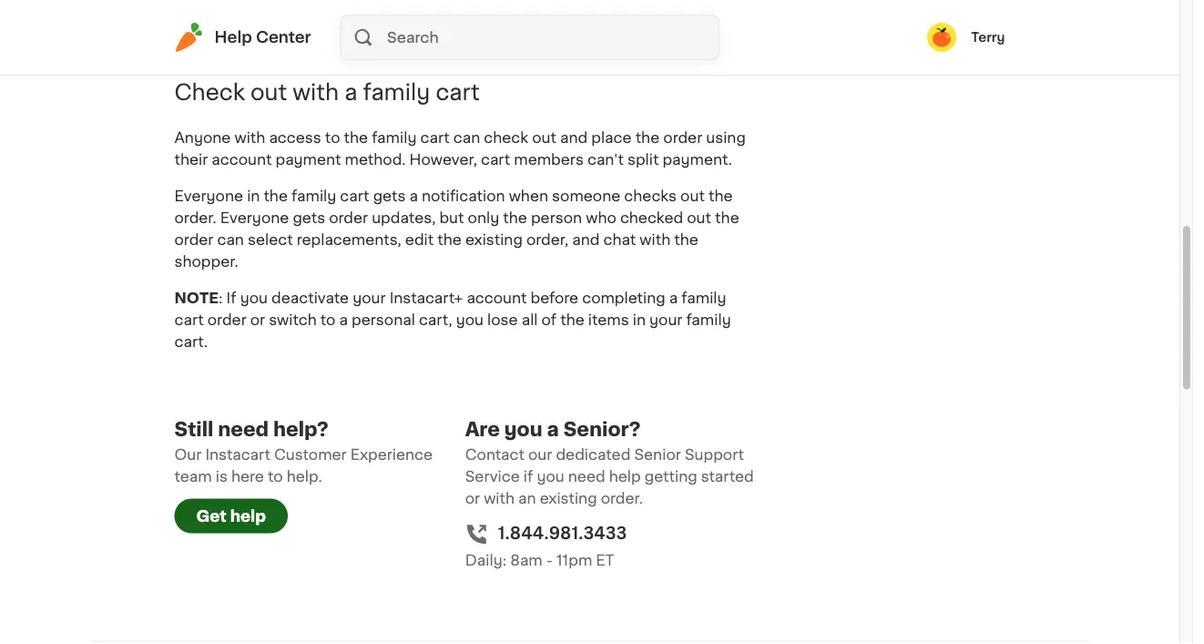 Task type: vqa. For each thing, say whether or not it's contained in the screenshot.
45
no



Task type: locate. For each thing, give the bounding box(es) containing it.
1 vertical spatial help
[[230, 508, 266, 524]]

select
[[248, 233, 293, 247]]

with inside are you a senior? contact our dedicated senior support service if you need help getting started or with an existing order.
[[484, 491, 515, 506]]

payment down using
[[663, 152, 729, 167]]

need inside are you a senior? contact our dedicated senior support service if you need help getting started or with an existing order.
[[568, 470, 606, 484]]

items inside : if you deactivate your instacart+ account before completing a family cart order or switch to a personal cart, you lose all of the items in your family cart.
[[589, 313, 629, 327]]

cart down note on the top of the page
[[175, 313, 204, 327]]

0 horizontal spatial items
[[517, 18, 558, 32]]

order left using
[[664, 131, 703, 145]]

get help button
[[175, 499, 288, 533]]

in inside : if you deactivate your instacart+ account before completing a family cart order or switch to a personal cart, you lose all of the items in your family cart.
[[633, 313, 646, 327]]

0 horizontal spatial personal
[[352, 313, 415, 327]]

family
[[238, 40, 282, 54], [363, 81, 430, 103], [372, 131, 417, 145], [292, 189, 337, 204], [682, 291, 727, 306], [687, 313, 731, 327]]

to inside the still need help? our instacart customer experience team is here to help.
[[268, 470, 283, 484]]

cart. down note on the top of the page
[[175, 335, 208, 349]]

1 horizontal spatial payment
[[663, 152, 729, 167]]

can inside anyone with access to the family cart can check out and place the order using their account payment method. however, cart members can't split payment
[[454, 131, 480, 145]]

can up the shopper.
[[217, 233, 244, 247]]

.
[[729, 152, 733, 167]]

can up however,
[[454, 131, 480, 145]]

you left lose
[[456, 313, 484, 327]]

help
[[609, 470, 641, 484], [230, 508, 266, 524]]

1 horizontal spatial gets
[[373, 189, 406, 204]]

0 horizontal spatial payment
[[276, 152, 341, 167]]

out
[[251, 81, 287, 103], [532, 131, 557, 145], [681, 189, 705, 204], [687, 211, 712, 225]]

1 horizontal spatial or
[[465, 491, 480, 506]]

you
[[175, 18, 201, 32]]

1 vertical spatial items
[[589, 313, 629, 327]]

cart down check
[[481, 152, 511, 167]]

can right "you"
[[205, 18, 232, 32]]

cart inside you can each shop individually if you prefer, as items in a personal cart don't add to a family cart.
[[658, 18, 688, 32]]

with inside everyone in the family cart gets a notification when someone checks out the order. everyone gets order updates, but only the person who checked out the order can select replacements, edit the existing order, and chat with the shopper.
[[640, 233, 671, 247]]

2 horizontal spatial in
[[633, 313, 646, 327]]

is
[[216, 470, 228, 484]]

personal down instacart+
[[352, 313, 415, 327]]

a down individually
[[345, 81, 358, 103]]

your down completing
[[650, 313, 683, 327]]

prefer,
[[446, 18, 493, 32]]

shop
[[275, 18, 312, 32]]

can inside you can each shop individually if you prefer, as items in a personal cart don't add to a family cart.
[[205, 18, 232, 32]]

1 vertical spatial gets
[[293, 211, 325, 225]]

1 vertical spatial personal
[[352, 313, 415, 327]]

with up access
[[293, 81, 339, 103]]

0 vertical spatial in
[[562, 18, 575, 32]]

1 horizontal spatial in
[[562, 18, 575, 32]]

0 horizontal spatial help
[[230, 508, 266, 524]]

0 vertical spatial and
[[560, 131, 588, 145]]

1 vertical spatial cart.
[[175, 335, 208, 349]]

account up lose
[[467, 291, 527, 306]]

in right as
[[562, 18, 575, 32]]

account inside : if you deactivate your instacart+ account before completing a family cart order or switch to a personal cart, you lose all of the items in your family cart.
[[467, 291, 527, 306]]

personal
[[591, 18, 655, 32], [352, 313, 415, 327]]

a up updates,
[[410, 189, 418, 204]]

1 vertical spatial need
[[568, 470, 606, 484]]

cart. down shop
[[286, 40, 320, 54]]

items down completing
[[589, 313, 629, 327]]

0 vertical spatial order.
[[175, 211, 217, 225]]

with down service
[[484, 491, 515, 506]]

to
[[206, 40, 221, 54], [325, 131, 340, 145], [321, 313, 336, 327], [268, 470, 283, 484]]

gets up updates,
[[373, 189, 406, 204]]

0 horizontal spatial account
[[212, 152, 272, 167]]

someone
[[552, 189, 621, 204]]

to right access
[[325, 131, 340, 145]]

order down if
[[208, 313, 247, 327]]

a down 'deactivate' at left top
[[339, 313, 348, 327]]

help?
[[273, 420, 329, 439]]

items inside you can each shop individually if you prefer, as items in a personal cart don't add to a family cart.
[[517, 18, 558, 32]]

0 vertical spatial if
[[402, 18, 411, 32]]

1 vertical spatial existing
[[540, 491, 597, 506]]

and inside everyone in the family cart gets a notification when someone checks out the order. everyone gets order updates, but only the person who checked out the order can select replacements, edit the existing order, and chat with the shopper.
[[572, 233, 600, 247]]

1 vertical spatial in
[[247, 189, 260, 204]]

to right add
[[206, 40, 221, 54]]

help right the get
[[230, 508, 266, 524]]

only
[[468, 211, 500, 225]]

cart left don't at the top right of the page
[[658, 18, 688, 32]]

a inside everyone in the family cart gets a notification when someone checks out the order. everyone gets order updates, but only the person who checked out the order can select replacements, edit the existing order, and chat with the shopper.
[[410, 189, 418, 204]]

or
[[250, 313, 265, 327], [465, 491, 480, 506]]

cart.
[[286, 40, 320, 54], [175, 335, 208, 349]]

1 horizontal spatial items
[[589, 313, 629, 327]]

in up select
[[247, 189, 260, 204]]

and
[[560, 131, 588, 145], [572, 233, 600, 247]]

0 horizontal spatial order.
[[175, 211, 217, 225]]

you left prefer, at the top left of page
[[415, 18, 442, 32]]

1 vertical spatial order.
[[601, 491, 643, 506]]

or left switch
[[250, 313, 265, 327]]

1 horizontal spatial need
[[568, 470, 606, 484]]

you can each shop individually if you prefer, as items in a personal cart don't add to a family cart.
[[175, 18, 730, 54]]

or down service
[[465, 491, 480, 506]]

get help
[[196, 508, 266, 524]]

: if you deactivate your instacart+ account before completing a family cart order or switch to a personal cart, you lose all of the items in your family cart.
[[175, 291, 731, 349]]

can
[[205, 18, 232, 32], [454, 131, 480, 145], [217, 233, 244, 247]]

0 horizontal spatial need
[[218, 420, 269, 439]]

payment
[[276, 152, 341, 167], [663, 152, 729, 167]]

with left access
[[235, 131, 265, 145]]

1 vertical spatial can
[[454, 131, 480, 145]]

a inside are you a senior? contact our dedicated senior support service if you need help getting started or with an existing order.
[[547, 420, 559, 439]]

1 horizontal spatial account
[[467, 291, 527, 306]]

0 horizontal spatial or
[[250, 313, 265, 327]]

updates,
[[372, 211, 436, 225]]

before
[[531, 291, 579, 306]]

2 vertical spatial can
[[217, 233, 244, 247]]

payment down access
[[276, 152, 341, 167]]

you inside you can each shop individually if you prefer, as items in a personal cart don't add to a family cart.
[[415, 18, 442, 32]]

gets
[[373, 189, 406, 204], [293, 211, 325, 225]]

with
[[293, 81, 339, 103], [235, 131, 265, 145], [640, 233, 671, 247], [484, 491, 515, 506]]

to down 'deactivate' at left top
[[321, 313, 336, 327]]

user avatar image
[[928, 23, 957, 52]]

a right completing
[[670, 291, 678, 306]]

with down "checked"
[[640, 233, 671, 247]]

but
[[440, 211, 464, 225]]

your left instacart+
[[353, 291, 386, 306]]

order up the replacements,
[[329, 211, 368, 225]]

cart. inside you can each shop individually if you prefer, as items in a personal cart don't add to a family cart.
[[286, 40, 320, 54]]

0 vertical spatial or
[[250, 313, 265, 327]]

account down anyone
[[212, 152, 272, 167]]

family inside everyone in the family cart gets a notification when someone checks out the order. everyone gets order updates, but only the person who checked out the order can select replacements, edit the existing order, and chat with the shopper.
[[292, 189, 337, 204]]

personal inside : if you deactivate your instacart+ account before completing a family cart order or switch to a personal cart, you lose all of the items in your family cart.
[[352, 313, 415, 327]]

if right individually
[[402, 18, 411, 32]]

1 horizontal spatial help
[[609, 470, 641, 484]]

are
[[465, 420, 500, 439]]

order. inside are you a senior? contact our dedicated senior support service if you need help getting started or with an existing order.
[[601, 491, 643, 506]]

cart down method.
[[340, 189, 370, 204]]

1 horizontal spatial order.
[[601, 491, 643, 506]]

of
[[542, 313, 557, 327]]

0 vertical spatial need
[[218, 420, 269, 439]]

and up members
[[560, 131, 588, 145]]

order.
[[175, 211, 217, 225], [601, 491, 643, 506]]

family inside you can each shop individually if you prefer, as items in a personal cart don't add to a family cart.
[[238, 40, 282, 54]]

or inside : if you deactivate your instacart+ account before completing a family cart order or switch to a personal cart, you lose all of the items in your family cart.
[[250, 313, 265, 327]]

still need help? our instacart customer experience team is here to help.
[[175, 420, 433, 484]]

everyone
[[175, 189, 243, 204], [220, 211, 289, 225]]

cart
[[658, 18, 688, 32], [436, 81, 480, 103], [421, 131, 450, 145], [481, 152, 511, 167], [340, 189, 370, 204], [175, 313, 204, 327]]

help center
[[215, 30, 311, 45]]

1 horizontal spatial cart.
[[286, 40, 320, 54]]

2 vertical spatial in
[[633, 313, 646, 327]]

items right as
[[517, 18, 558, 32]]

0 vertical spatial account
[[212, 152, 272, 167]]

a up our
[[547, 420, 559, 439]]

personal inside you can each shop individually if you prefer, as items in a personal cart don't add to a family cart.
[[591, 18, 655, 32]]

1 vertical spatial account
[[467, 291, 527, 306]]

11pm
[[557, 553, 593, 568]]

0 vertical spatial items
[[517, 18, 558, 32]]

1 horizontal spatial existing
[[540, 491, 597, 506]]

1 vertical spatial and
[[572, 233, 600, 247]]

anyone
[[175, 131, 231, 145]]

account
[[212, 152, 272, 167], [467, 291, 527, 306]]

8am
[[510, 553, 543, 568]]

in inside everyone in the family cart gets a notification when someone checks out the order. everyone gets order updates, but only the person who checked out the order can select replacements, edit the existing order, and chat with the shopper.
[[247, 189, 260, 204]]

instacart+
[[390, 291, 463, 306]]

0 horizontal spatial gets
[[293, 211, 325, 225]]

in down completing
[[633, 313, 646, 327]]

existing
[[466, 233, 523, 247], [540, 491, 597, 506]]

your
[[353, 291, 386, 306], [650, 313, 683, 327]]

cart,
[[419, 313, 453, 327]]

1 vertical spatial if
[[524, 470, 533, 484]]

everyone down their
[[175, 189, 243, 204]]

the
[[344, 131, 368, 145], [636, 131, 660, 145], [264, 189, 288, 204], [709, 189, 733, 204], [503, 211, 527, 225], [715, 211, 740, 225], [438, 233, 462, 247], [675, 233, 699, 247], [561, 313, 585, 327]]

help.
[[287, 470, 322, 484]]

need
[[218, 420, 269, 439], [568, 470, 606, 484]]

gets up select
[[293, 211, 325, 225]]

help down dedicated
[[609, 470, 641, 484]]

note
[[175, 291, 219, 306]]

need down dedicated
[[568, 470, 606, 484]]

need up instacart
[[218, 420, 269, 439]]

1 vertical spatial or
[[465, 491, 480, 506]]

family inside anyone with access to the family cart can check out and place the order using their account payment method. however, cart members can't split payment
[[372, 131, 417, 145]]

et
[[596, 553, 615, 568]]

order up the shopper.
[[175, 233, 214, 247]]

0 vertical spatial existing
[[466, 233, 523, 247]]

personal left don't at the top right of the page
[[591, 18, 655, 32]]

don't
[[691, 18, 730, 32]]

help
[[215, 30, 252, 45]]

still
[[175, 420, 214, 439]]

contact
[[465, 448, 525, 462]]

a
[[579, 18, 587, 32], [225, 40, 234, 54], [345, 81, 358, 103], [410, 189, 418, 204], [670, 291, 678, 306], [339, 313, 348, 327], [547, 420, 559, 439]]

if inside are you a senior? contact our dedicated senior support service if you need help getting started or with an existing order.
[[524, 470, 533, 484]]

0 horizontal spatial in
[[247, 189, 260, 204]]

all
[[522, 313, 538, 327]]

when
[[509, 189, 549, 204]]

-
[[547, 553, 553, 568]]

0 vertical spatial can
[[205, 18, 232, 32]]

0 horizontal spatial existing
[[466, 233, 523, 247]]

0 vertical spatial help
[[609, 470, 641, 484]]

1 horizontal spatial if
[[524, 470, 533, 484]]

if inside you can each shop individually if you prefer, as items in a personal cart don't add to a family cart.
[[402, 18, 411, 32]]

everyone up select
[[220, 211, 289, 225]]

existing up the 1.844.981.3433 on the bottom of page
[[540, 491, 597, 506]]

0 horizontal spatial if
[[402, 18, 411, 32]]

with inside anyone with access to the family cart can check out and place the order using their account payment method. however, cart members can't split payment
[[235, 131, 265, 145]]

existing inside are you a senior? contact our dedicated senior support service if you need help getting started or with an existing order.
[[540, 491, 597, 506]]

1 payment from the left
[[276, 152, 341, 167]]

0 vertical spatial cart.
[[286, 40, 320, 54]]

out up members
[[532, 131, 557, 145]]

order. up the shopper.
[[175, 211, 217, 225]]

out inside anyone with access to the family cart can check out and place the order using their account payment method. however, cart members can't split payment
[[532, 131, 557, 145]]

and down who at the top of page
[[572, 233, 600, 247]]

check
[[175, 81, 245, 103]]

order
[[664, 131, 703, 145], [329, 211, 368, 225], [175, 233, 214, 247], [208, 313, 247, 327]]

0 horizontal spatial cart.
[[175, 335, 208, 349]]

checked
[[620, 211, 684, 225]]

0 vertical spatial your
[[353, 291, 386, 306]]

1 horizontal spatial personal
[[591, 18, 655, 32]]

if up an
[[524, 470, 533, 484]]

replacements,
[[297, 233, 402, 247]]

in
[[562, 18, 575, 32], [247, 189, 260, 204], [633, 313, 646, 327]]

1 horizontal spatial your
[[650, 313, 683, 327]]

order. down dedicated
[[601, 491, 643, 506]]

1 vertical spatial everyone
[[220, 211, 289, 225]]

items
[[517, 18, 558, 32], [589, 313, 629, 327]]

service
[[465, 470, 520, 484]]

to right here
[[268, 470, 283, 484]]

0 vertical spatial personal
[[591, 18, 655, 32]]

out right checks
[[681, 189, 705, 204]]

as
[[497, 18, 514, 32]]

existing down only
[[466, 233, 523, 247]]

help inside are you a senior? contact our dedicated senior support service if you need help getting started or with an existing order.
[[609, 470, 641, 484]]



Task type: describe. For each thing, give the bounding box(es) containing it.
however,
[[410, 152, 477, 167]]

you right if
[[240, 291, 268, 306]]

cart inside everyone in the family cart gets a notification when someone checks out the order. everyone gets order updates, but only the person who checked out the order can select replacements, edit the existing order, and chat with the shopper.
[[340, 189, 370, 204]]

senior
[[635, 448, 682, 462]]

terry link
[[928, 23, 1006, 52]]

2 payment from the left
[[663, 152, 729, 167]]

add
[[175, 40, 203, 54]]

lose
[[488, 313, 518, 327]]

each
[[236, 18, 272, 32]]

check
[[484, 131, 529, 145]]

can inside everyone in the family cart gets a notification when someone checks out the order. everyone gets order updates, but only the person who checked out the order can select replacements, edit the existing order, and chat with the shopper.
[[217, 233, 244, 247]]

to inside anyone with access to the family cart can check out and place the order using their account payment method. however, cart members can't split payment
[[325, 131, 340, 145]]

help inside get help "button"
[[230, 508, 266, 524]]

dedicated
[[556, 448, 631, 462]]

a right add
[[225, 40, 234, 54]]

can't
[[588, 152, 624, 167]]

out up access
[[251, 81, 287, 103]]

center
[[256, 30, 311, 45]]

out right "checked"
[[687, 211, 712, 225]]

their
[[175, 152, 208, 167]]

here
[[231, 470, 264, 484]]

you down our
[[537, 470, 565, 484]]

members
[[514, 152, 584, 167]]

individually
[[315, 18, 398, 32]]

terry
[[972, 31, 1006, 44]]

anyone with access to the family cart can check out and place the order using their account payment method. however, cart members can't split payment
[[175, 131, 746, 167]]

:
[[219, 291, 223, 306]]

order. inside everyone in the family cart gets a notification when someone checks out the order. everyone gets order updates, but only the person who checked out the order can select replacements, edit the existing order, and chat with the shopper.
[[175, 211, 217, 225]]

deactivate
[[272, 291, 349, 306]]

if
[[227, 291, 237, 306]]

1 vertical spatial your
[[650, 313, 683, 327]]

0 horizontal spatial your
[[353, 291, 386, 306]]

and inside anyone with access to the family cart can check out and place the order using their account payment method. however, cart members can't split payment
[[560, 131, 588, 145]]

1.844.981.3433
[[498, 525, 627, 541]]

0 vertical spatial everyone
[[175, 189, 243, 204]]

getting
[[645, 470, 698, 484]]

0 vertical spatial gets
[[373, 189, 406, 204]]

split
[[628, 152, 659, 167]]

experience
[[351, 448, 433, 462]]

person
[[531, 211, 582, 225]]

1.844.981.3433 link
[[498, 521, 627, 546]]

cart up however,
[[421, 131, 450, 145]]

the inside : if you deactivate your instacart+ account before completing a family cart order or switch to a personal cart, you lose all of the items in your family cart.
[[561, 313, 585, 327]]

method.
[[345, 152, 406, 167]]

instacart image
[[175, 23, 204, 52]]

to inside you can each shop individually if you prefer, as items in a personal cart don't add to a family cart.
[[206, 40, 221, 54]]

customer
[[274, 448, 347, 462]]

our
[[175, 448, 202, 462]]

completing
[[583, 291, 666, 306]]

notification
[[422, 189, 505, 204]]

everyone in the family cart gets a notification when someone checks out the order. everyone gets order updates, but only the person who checked out the order can select replacements, edit the existing order, and chat with the shopper.
[[175, 189, 740, 269]]

cart up anyone with access to the family cart can check out and place the order using their account payment method. however, cart members can't split payment
[[436, 81, 480, 103]]

are you a senior? contact our dedicated senior support service if you need help getting started or with an existing order.
[[465, 420, 754, 506]]

cart inside : if you deactivate your instacart+ account before completing a family cart order or switch to a personal cart, you lose all of the items in your family cart.
[[175, 313, 204, 327]]

check out with a family cart
[[175, 81, 486, 103]]

help center link
[[175, 23, 311, 52]]

daily:
[[465, 553, 507, 568]]

to inside : if you deactivate your instacart+ account before completing a family cart order or switch to a personal cart, you lose all of the items in your family cart.
[[321, 313, 336, 327]]

who
[[586, 211, 617, 225]]

need inside the still need help? our instacart customer experience team is here to help.
[[218, 420, 269, 439]]

team
[[175, 470, 212, 484]]

shopper.
[[175, 255, 238, 269]]

started
[[701, 470, 754, 484]]

edit
[[405, 233, 434, 247]]

place
[[592, 131, 632, 145]]

order inside : if you deactivate your instacart+ account before completing a family cart order or switch to a personal cart, you lose all of the items in your family cart.
[[208, 313, 247, 327]]

our
[[529, 448, 553, 462]]

order,
[[527, 233, 569, 247]]

in inside you can each shop individually if you prefer, as items in a personal cart don't add to a family cart.
[[562, 18, 575, 32]]

order inside anyone with access to the family cart can check out and place the order using their account payment method. however, cart members can't split payment
[[664, 131, 703, 145]]

a right as
[[579, 18, 587, 32]]

switch
[[269, 313, 317, 327]]

support
[[685, 448, 745, 462]]

senior?
[[564, 420, 641, 439]]

access
[[269, 131, 321, 145]]

you up our
[[505, 420, 543, 439]]

account inside anyone with access to the family cart can check out and place the order using their account payment method. however, cart members can't split payment
[[212, 152, 272, 167]]

instacart
[[205, 448, 271, 462]]

get
[[196, 508, 227, 524]]

chat
[[604, 233, 636, 247]]

an
[[519, 491, 536, 506]]

or inside are you a senior? contact our dedicated senior support service if you need help getting started or with an existing order.
[[465, 491, 480, 506]]

existing inside everyone in the family cart gets a notification when someone checks out the order. everyone gets order updates, but only the person who checked out the order can select replacements, edit the existing order, and chat with the shopper.
[[466, 233, 523, 247]]

Search search field
[[386, 15, 719, 59]]

daily: 8am - 11pm et
[[465, 553, 615, 568]]

checks
[[625, 189, 677, 204]]

using
[[707, 131, 746, 145]]

cart. inside : if you deactivate your instacart+ account before completing a family cart order or switch to a personal cart, you lose all of the items in your family cart.
[[175, 335, 208, 349]]



